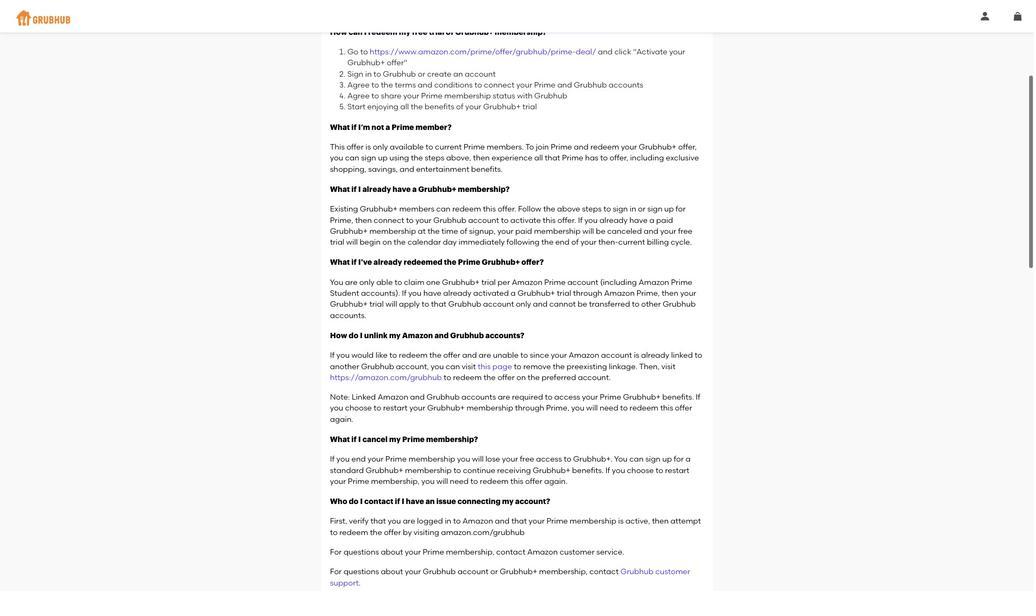 Task type: vqa. For each thing, say whether or not it's contained in the screenshot.
Cafe related to -
no



Task type: describe. For each thing, give the bounding box(es) containing it.
connect inside "existing grubhub+ members can redeem this offer. follow the above steps to sign in or sign up for prime, then connect to your grubhub account to activate this offer. if you already have a paid grubhub+ membership at the time of signup, your paid membership will be canceled and your free trial will begin on the calendar day immediately following the end of your then-current billing cycle."
[[374, 216, 404, 225]]

has
[[585, 154, 598, 163]]

grubhub+ inside sign in to grubhub or create an account agree to the terms and conditions to connect your prime and grubhub accounts agree to share your prime membership status with grubhub start enjoying all the benefits of your grubhub+ trial
[[483, 102, 521, 112]]

can inside if you end your prime membership you will lose your free access to grubhub+. you can sign up for a standard grubhub+ membership to continue receiving grubhub+ benefits. if you choose to restart your prime membership, you will need to redeem this offer again.
[[629, 455, 644, 464]]

will inside you are only able to claim one grubhub+ trial per amazon prime account (including amazon prime student accounts). if you have already activated a grubhub+ trial through amazon prime, then your grubhub+ trial will apply to that grubhub account only and cannot be transferred to other grubhub accounts.
[[386, 300, 397, 309]]

continue
[[463, 466, 495, 475]]

grubhub+ up 'cannot'
[[518, 289, 555, 298]]

this inside if you end your prime membership you will lose your free access to grubhub+. you can sign up for a standard grubhub+ membership to continue receiving grubhub+ benefits. if you choose to restart your prime membership, you will need to redeem this offer again.
[[510, 477, 523, 486]]

and inside you are only able to claim one grubhub+ trial per amazon prime account (including amazon prime student accounts). if you have already activated a grubhub+ trial through amazon prime, then your grubhub+ trial will apply to that grubhub account only and cannot be transferred to other grubhub accounts.
[[533, 300, 548, 309]]

your inside this offer is only available to current prime members. to join prime and redeem your grubhub+ offer, you can sign up using the steps above, then experience all that prime has to offer, including exclusive shopping, savings, and entertainment benefits.
[[621, 142, 637, 152]]

you inside you are only able to claim one grubhub+ trial per amazon prime account (including amazon prime student accounts). if you have already activated a grubhub+ trial through amazon prime, then your grubhub+ trial will apply to that grubhub account only and cannot be transferred to other grubhub accounts.
[[330, 278, 343, 287]]

are inside if you would like to redeem the offer and are unable to since your amazon account is already linked to another grubhub account, you can visit
[[479, 351, 491, 360]]

1 vertical spatial contact
[[496, 548, 525, 557]]

offer inside note: linked amazon and grubhub accounts are required to access your  prime grubhub+ benefits. if you choose to restart your grubhub+ membership through prime, you will need to redeem this offer again.
[[675, 404, 692, 413]]

grubhub+.
[[573, 455, 613, 464]]

up inside this offer is only available to current prime members. to join prime and redeem your grubhub+ offer, you can sign up using the steps above, then experience all that prime has to offer, including exclusive shopping, savings, and entertainment benefits.
[[378, 154, 388, 163]]

prime right join
[[551, 142, 572, 152]]

i'm
[[358, 123, 370, 131]]

membership, inside if you end your prime membership you will lose your free access to grubhub+. you can sign up for a standard grubhub+ membership to continue receiving grubhub+ benefits. if you choose to restart your prime membership, you will need to redeem this offer again.
[[371, 477, 420, 486]]

lose
[[486, 455, 500, 464]]

0 vertical spatial membership?
[[495, 28, 547, 36]]

that down account?
[[511, 517, 527, 526]]

grubhub+ down cancel
[[366, 466, 403, 475]]

unable
[[493, 351, 519, 360]]

unlink
[[364, 332, 388, 339]]

amazon up "other"
[[639, 278, 669, 287]]

up inside if you end your prime membership you will lose your free access to grubhub+. you can sign up for a standard grubhub+ membership to continue receiving grubhub+ benefits. if you choose to restart your prime membership, you will need to redeem this offer again.
[[662, 455, 672, 464]]

or inside sign in to grubhub or create an account agree to the terms and conditions to connect your prime and grubhub accounts agree to share your prime membership status with grubhub start enjoying all the benefits of your grubhub+ trial
[[418, 69, 425, 79]]

the left above
[[543, 205, 555, 214]]

sign inside this offer is only available to current prime members. to join prime and redeem your grubhub+ offer, you can sign up using the steps above, then experience all that prime has to offer, including exclusive shopping, savings, and entertainment benefits.
[[361, 154, 376, 163]]

per
[[498, 278, 510, 287]]

first, verify that you are logged in to amazon and that your prime membership is active, then attempt to redeem the offer by visiting amazon.com/grubhub
[[330, 517, 701, 537]]

grubhub right "with"
[[534, 91, 567, 101]]

if inside you are only able to claim one grubhub+ trial per amazon prime account (including amazon prime student accounts). if you have already activated a grubhub+ trial through amazon prime, then your grubhub+ trial will apply to that grubhub account only and cannot be transferred to other grubhub accounts.
[[402, 289, 407, 298]]

if for what if i've already redeemed the prime grubhub+ offer?
[[351, 259, 357, 266]]

trial inside "existing grubhub+ members can redeem this offer. follow the above steps to sign in or sign up for prime, then connect to your grubhub account to activate this offer. if you already have a paid grubhub+ membership at the time of signup, your paid membership will be canceled and your free trial will begin on the calendar day immediately following the end of your then-current billing cycle."
[[330, 238, 344, 247]]

i for already
[[358, 185, 361, 193]]

exclusive
[[666, 154, 699, 163]]

account inside "existing grubhub+ members can redeem this offer. follow the above steps to sign in or sign up for prime, then connect to your grubhub account to activate this offer. if you already have a paid grubhub+ membership at the time of signup, your paid membership will be canceled and your free trial will begin on the calendar day immediately following the end of your then-current billing cycle."
[[468, 216, 499, 225]]

the right at
[[428, 227, 440, 236]]

grubhub down "deal/"
[[574, 80, 607, 90]]

2 agree from the top
[[347, 91, 370, 101]]

again. inside if you end your prime membership you will lose your free access to grubhub+. you can sign up for a standard grubhub+ membership to continue receiving grubhub+ benefits. if you choose to restart your prime membership, you will need to redeem this offer again.
[[544, 477, 568, 486]]

offer inside this offer is only available to current prime members. to join prime and redeem your grubhub+ offer, you can sign up using the steps above, then experience all that prime has to offer, including exclusive shopping, savings, and entertainment benefits.
[[347, 142, 364, 152]]

of left then-
[[571, 238, 579, 247]]

amazon down (including on the right top of page
[[604, 289, 635, 298]]

current inside "existing grubhub+ members can redeem this offer. follow the above steps to sign in or sign up for prime, then connect to your grubhub account to activate this offer. if you already have a paid grubhub+ membership at the time of signup, your paid membership will be canceled and your free trial will begin on the calendar day immediately following the end of your then-current billing cycle."
[[618, 238, 645, 247]]

0 horizontal spatial contact
[[364, 498, 393, 505]]

shopping,
[[330, 165, 366, 174]]

go
[[347, 47, 358, 57]]

amazon inside if you would like to redeem the offer and are unable to since your amazon account is already linked to another grubhub account, you can visit
[[569, 351, 599, 360]]

and inside "existing grubhub+ members can redeem this offer. follow the above steps to sign in or sign up for prime, then connect to your grubhub account to activate this offer. if you already have a paid grubhub+ membership at the time of signup, your paid membership will be canceled and your free trial will begin on the calendar day immediately following the end of your then-current billing cycle."
[[644, 227, 658, 236]]

https://amazon.com/grubhub
[[330, 373, 442, 382]]

preferred
[[542, 373, 576, 382]]

1 agree from the top
[[347, 80, 370, 90]]

of right the time in the top of the page
[[460, 227, 467, 236]]

have up members
[[393, 185, 411, 193]]

account inside if you would like to redeem the offer and are unable to since your amazon account is already linked to another grubhub account, you can visit
[[601, 351, 632, 360]]

existing grubhub+ members can redeem this offer. follow the above steps to sign in or sign up for prime, then connect to your grubhub account to activate this offer. if you already have a paid grubhub+ membership at the time of signup, your paid membership will be canceled and your free trial will begin on the calendar day immediately following the end of your then-current billing cycle.
[[330, 205, 693, 247]]

and inside first, verify that you are logged in to amazon and that your prime membership is active, then attempt to redeem the offer by visiting amazon.com/grubhub
[[495, 517, 510, 526]]

i for unlink
[[360, 332, 363, 339]]

2 horizontal spatial contact
[[590, 567, 619, 577]]

questions for for questions about your grubhub account or grubhub+ membership, contact
[[344, 567, 379, 577]]

remove
[[523, 362, 551, 371]]

then inside you are only able to claim one grubhub+ trial per amazon prime account (including amazon prime student accounts). if you have already activated a grubhub+ trial through amazon prime, then your grubhub+ trial will apply to that grubhub account only and cannot be transferred to other grubhub accounts.
[[662, 289, 678, 298]]

members
[[399, 205, 434, 214]]

share
[[381, 91, 401, 101]]

cancel
[[362, 436, 388, 443]]

prime down visiting
[[423, 548, 444, 557]]

grubhub+ up per
[[482, 259, 520, 266]]

for questions about your prime membership, contact amazon customer service.
[[330, 548, 624, 557]]

my for amazon
[[389, 332, 401, 339]]

redeemed
[[404, 259, 442, 266]]

in inside "existing grubhub+ members can redeem this offer. follow the above steps to sign in or sign up for prime, then connect to your grubhub account to activate this offer. if you already have a paid grubhub+ membership at the time of signup, your paid membership will be canceled and your free trial will begin on the calendar day immediately following the end of your then-current billing cycle."
[[630, 205, 636, 214]]

free inside if you end your prime membership you will lose your free access to grubhub+. you can sign up for a standard grubhub+ membership to continue receiving grubhub+ benefits. if you choose to restart your prime membership, you will need to redeem this offer again.
[[520, 455, 534, 464]]

above
[[557, 205, 580, 214]]

grubhub+ down first, verify that you are logged in to amazon and that your prime membership is active, then attempt to redeem the offer by visiting amazon.com/grubhub
[[500, 567, 537, 577]]

would
[[352, 351, 374, 360]]

benefits
[[425, 102, 454, 112]]

"activate
[[633, 47, 668, 57]]

membership inside first, verify that you are logged in to amazon and that your prime membership is active, then attempt to redeem the offer by visiting amazon.com/grubhub
[[570, 517, 616, 526]]

grubhub down visiting
[[423, 567, 456, 577]]

active,
[[625, 517, 650, 526]]

another
[[330, 362, 359, 371]]

what for what if i've already redeemed the prime grubhub+ offer?
[[330, 259, 350, 266]]

about for grubhub
[[381, 567, 403, 577]]

like
[[376, 351, 388, 360]]

above,
[[446, 154, 471, 163]]

grubhub inside "existing grubhub+ members can redeem this offer. follow the above steps to sign in or sign up for prime, then connect to your grubhub account to activate this offer. if you already have a paid grubhub+ membership at the time of signup, your paid membership will be canceled and your free trial will begin on the calendar day immediately following the end of your then-current billing cycle."
[[433, 216, 466, 225]]

visit inside if you would like to redeem the offer and are unable to since your amazon account is already linked to another grubhub account, you can visit
[[462, 362, 476, 371]]

you inside if you end your prime membership you will lose your free access to grubhub+. you can sign up for a standard grubhub+ membership to continue receiving grubhub+ benefits. if you choose to restart your prime membership, you will need to redeem this offer again.
[[614, 455, 628, 464]]

accounts).
[[361, 289, 400, 298]]

is inside this offer is only available to current prime members. to join prime and redeem your grubhub+ offer, you can sign up using the steps above, then experience all that prime has to offer, including exclusive shopping, savings, and entertainment benefits.
[[366, 142, 371, 152]]

preexisting
[[567, 362, 607, 371]]

grubhub+ down then,
[[623, 393, 661, 402]]

if for what if i cancel my prime membership?
[[351, 436, 357, 443]]

status
[[493, 91, 515, 101]]

amazon down first, verify that you are logged in to amazon and that your prime membership is active, then attempt to redeem the offer by visiting amazon.com/grubhub
[[527, 548, 558, 557]]

support
[[330, 578, 359, 588]]

1 horizontal spatial offer,
[[678, 142, 697, 152]]

grubhub inside grubhub customer support
[[621, 567, 654, 577]]

prime up "benefits"
[[421, 91, 443, 101]]

0 horizontal spatial paid
[[515, 227, 532, 236]]

redeem inside note: linked amazon and grubhub accounts are required to access your  prime grubhub+ benefits. if you choose to restart your grubhub+ membership through prime, you will need to redeem this offer again.
[[630, 404, 658, 413]]

do for how
[[349, 332, 358, 339]]

prime, inside you are only able to claim one grubhub+ trial per amazon prime account (including amazon prime student accounts). if you have already activated a grubhub+ trial through amazon prime, then your grubhub+ trial will apply to that grubhub account only and cannot be transferred to other grubhub accounts.
[[637, 289, 660, 298]]

redeem up offer"
[[368, 28, 397, 36]]

the down remove
[[528, 373, 540, 382]]

on inside this page to remove the preexisting linkage. then, visit https://amazon.com/grubhub to redeem the offer on the preferred account.
[[517, 373, 526, 382]]

grubhub down offer"
[[383, 69, 416, 79]]

already inside if you would like to redeem the offer and are unable to since your amazon account is already linked to another grubhub account, you can visit
[[641, 351, 669, 360]]

click
[[615, 47, 631, 57]]

then,
[[639, 362, 660, 371]]

experience
[[492, 154, 533, 163]]

trial up 'cannot'
[[557, 289, 571, 298]]

redeem inside if you end your prime membership you will lose your free access to grubhub+. you can sign up for a standard grubhub+ membership to continue receiving grubhub+ benefits. if you choose to restart your prime membership, you will need to redeem this offer again.
[[480, 477, 509, 486]]

amazon down the offer?
[[512, 278, 542, 287]]

time
[[442, 227, 458, 236]]

you inside first, verify that you are logged in to amazon and that your prime membership is active, then attempt to redeem the offer by visiting amazon.com/grubhub
[[388, 517, 401, 526]]

issue
[[436, 498, 456, 505]]

grubhub+ up account?
[[533, 466, 570, 475]]

choose inside if you end your prime membership you will lose your free access to grubhub+. you can sign up for a standard grubhub+ membership to continue receiving grubhub+ benefits. if you choose to restart your prime membership, you will need to redeem this offer again.
[[627, 466, 654, 475]]

2 vertical spatial only
[[516, 300, 531, 309]]

linked
[[671, 351, 693, 360]]

offer"
[[387, 58, 407, 68]]

a inside "existing grubhub+ members can redeem this offer. follow the above steps to sign in or sign up for prime, then connect to your grubhub account to activate this offer. if you already have a paid grubhub+ membership at the time of signup, your paid membership will be canceled and your free trial will begin on the calendar day immediately following the end of your then-current billing cycle."
[[649, 216, 654, 225]]

redeem inside "existing grubhub+ members can redeem this offer. follow the above steps to sign in or sign up for prime, then connect to your grubhub account to activate this offer. if you already have a paid grubhub+ membership at the time of signup, your paid membership will be canceled and your free trial will begin on the calendar day immediately following the end of your then-current billing cycle."
[[452, 205, 481, 214]]

then inside first, verify that you are logged in to amazon and that your prime membership is active, then attempt to redeem the offer by visiting amazon.com/grubhub
[[652, 517, 669, 526]]

the inside first, verify that you are logged in to amazon and that your prime membership is active, then attempt to redeem the offer by visiting amazon.com/grubhub
[[370, 528, 382, 537]]

go to https://www.amazon.com/prime/offer/grubhub/prime-deal/
[[347, 47, 596, 57]]

grubhub right "other"
[[663, 300, 696, 309]]

the up preferred
[[553, 362, 565, 371]]

1 vertical spatial an
[[426, 498, 435, 505]]

service.
[[596, 548, 624, 557]]

savings,
[[368, 165, 398, 174]]

my left account?
[[502, 498, 514, 505]]

offer?
[[521, 259, 544, 266]]

i've
[[358, 259, 372, 266]]

this
[[330, 142, 345, 152]]

of up go to https://www.amazon.com/prime/offer/grubhub/prime-deal/
[[446, 28, 454, 36]]

1 vertical spatial membership,
[[446, 548, 494, 557]]

sign inside if you end your prime membership you will lose your free access to grubhub+. you can sign up for a standard grubhub+ membership to continue receiving grubhub+ benefits. if you choose to restart your prime membership, you will need to redeem this offer again.
[[645, 455, 661, 464]]

account up 'cannot'
[[567, 278, 598, 287]]

grubhub+ up the accounts.
[[330, 300, 368, 309]]

0 horizontal spatial customer
[[560, 548, 595, 557]]

follow
[[518, 205, 541, 214]]

end inside "existing grubhub+ members can redeem this offer. follow the above steps to sign in or sign up for prime, then connect to your grubhub account to activate this offer. if you already have a paid grubhub+ membership at the time of signup, your paid membership will be canceled and your free trial will begin on the calendar day immediately following the end of your then-current billing cycle."
[[555, 238, 570, 247]]

this page link
[[478, 362, 512, 371]]

conditions
[[434, 80, 473, 90]]

and inside note: linked amazon and grubhub accounts are required to access your  prime grubhub+ benefits. if you choose to restart your grubhub+ membership through prime, you will need to redeem this offer again.
[[410, 393, 425, 402]]

a inside you are only able to claim one grubhub+ trial per amazon prime account (including amazon prime student accounts). if you have already activated a grubhub+ trial through amazon prime, then your grubhub+ trial will apply to that grubhub account only and cannot be transferred to other grubhub accounts.
[[511, 289, 516, 298]]

account down activated at the left of page
[[483, 300, 514, 309]]

grubhub+ up what if i cancel my prime membership?
[[427, 404, 465, 413]]

connect inside sign in to grubhub or create an account agree to the terms and conditions to connect your prime and grubhub accounts agree to share your prime membership status with grubhub start enjoying all the benefits of your grubhub+ trial
[[484, 80, 515, 90]]

receiving
[[497, 466, 531, 475]]

linkage.
[[609, 362, 638, 371]]

trial down the "accounts)."
[[369, 300, 384, 309]]

that inside you are only able to claim one grubhub+ trial per amazon prime account (including amazon prime student accounts). if you have already activated a grubhub+ trial through amazon prime, then your grubhub+ trial will apply to that grubhub account only and cannot be transferred to other grubhub accounts.
[[431, 300, 446, 309]]

grubhub+ right one
[[442, 278, 480, 287]]

you are only able to claim one grubhub+ trial per amazon prime account (including amazon prime student accounts). if you have already activated a grubhub+ trial through amazon prime, then your grubhub+ trial will apply to that grubhub account only and cannot be transferred to other grubhub accounts.
[[330, 278, 696, 320]]

be inside you are only able to claim one grubhub+ trial per amazon prime account (including amazon prime student accounts). if you have already activated a grubhub+ trial through amazon prime, then your grubhub+ trial will apply to that grubhub account only and cannot be transferred to other grubhub accounts.
[[578, 300, 587, 309]]

questions for for questions about your prime membership, contact amazon customer service.
[[344, 548, 379, 557]]

my for free
[[399, 28, 411, 36]]

begin
[[360, 238, 381, 247]]

1 vertical spatial offer,
[[610, 154, 628, 163]]

of inside sign in to grubhub or create an account agree to the terms and conditions to connect your prime and grubhub accounts agree to share your prime membership status with grubhub start enjoying all the benefits of your grubhub+ trial
[[456, 102, 464, 112]]

visit inside this page to remove the preexisting linkage. then, visit https://amazon.com/grubhub to redeem the offer on the preferred account.
[[661, 362, 676, 371]]

accounts inside sign in to grubhub or create an account agree to the terms and conditions to connect your prime and grubhub accounts agree to share your prime membership status with grubhub start enjoying all the benefits of your grubhub+ trial
[[609, 80, 643, 90]]

grubhub customer support link
[[330, 567, 690, 588]]

other
[[641, 300, 661, 309]]

standard
[[330, 466, 364, 475]]

the down this page link
[[484, 373, 496, 382]]

prime down and click "activate your grubhub+ offer"
[[534, 80, 556, 90]]

then-
[[598, 238, 618, 247]]

prime down cycle.
[[671, 278, 692, 287]]

logged
[[417, 517, 443, 526]]

membership down above
[[534, 227, 581, 236]]

account inside sign in to grubhub or create an account agree to the terms and conditions to connect your prime and grubhub accounts agree to share your prime membership status with grubhub start enjoying all the benefits of your grubhub+ trial
[[465, 69, 496, 79]]

trial up activated at the left of page
[[481, 278, 496, 287]]

membership down what if i cancel my prime membership?
[[409, 455, 455, 464]]

accounts.
[[330, 311, 367, 320]]

access inside if you end your prime membership you will lose your free access to grubhub+. you can sign up for a standard grubhub+ membership to continue receiving grubhub+ benefits. if you choose to restart your prime membership, you will need to redeem this offer again.
[[536, 455, 562, 464]]

have inside "existing grubhub+ members can redeem this offer. follow the above steps to sign in or sign up for prime, then connect to your grubhub account to activate this offer. if you already have a paid grubhub+ membership at the time of signup, your paid membership will be canceled and your free trial will begin on the calendar day immediately following the end of your then-current billing cycle."
[[630, 216, 648, 225]]

grubhub+ up https://www.amazon.com/prime/offer/grubhub/prime-
[[455, 28, 493, 36]]

required
[[512, 393, 543, 402]]

how for how can i redeem my free trial of grubhub+ membership?
[[330, 28, 347, 36]]

the right following
[[541, 238, 554, 247]]

for questions about your grubhub account or grubhub+ membership, contact
[[330, 567, 621, 577]]

2 vertical spatial membership?
[[426, 436, 478, 443]]

membership inside sign in to grubhub or create an account agree to the terms and conditions to connect your prime and grubhub accounts agree to share your prime membership status with grubhub start enjoying all the benefits of your grubhub+ trial
[[444, 91, 491, 101]]

your inside first, verify that you are logged in to amazon and that your prime membership is active, then attempt to redeem the offer by visiting amazon.com/grubhub
[[529, 517, 545, 526]]

sign in to grubhub or create an account agree to the terms and conditions to connect your prime and grubhub accounts agree to share your prime membership status with grubhub start enjoying all the benefits of your grubhub+ trial
[[347, 69, 643, 112]]

amazon up account,
[[402, 332, 433, 339]]

prime down immediately
[[458, 259, 480, 266]]

will left canceled
[[583, 227, 594, 236]]

https://amazon.com/grubhub link
[[330, 373, 442, 382]]

how do i unlink my amazon and grubhub accounts?
[[330, 332, 525, 339]]

prime down standard
[[348, 477, 369, 486]]

then inside this offer is only available to current prime members. to join prime and redeem your grubhub+ offer, you can sign up using the steps above, then experience all that prime has to offer, including exclusive shopping, savings, and entertainment benefits.
[[473, 154, 490, 163]]

through inside you are only able to claim one grubhub+ trial per amazon prime account (including amazon prime student accounts). if you have already activated a grubhub+ trial through amazon prime, then your grubhub+ trial will apply to that grubhub account only and cannot be transferred to other grubhub accounts.
[[573, 289, 602, 298]]

account?
[[515, 498, 550, 505]]

already down the savings,
[[362, 185, 391, 193]]

will up who do i contact if i have an issue connecting my account?
[[436, 477, 448, 486]]

membership up begin
[[369, 227, 416, 236]]

will up 'continue'
[[472, 455, 484, 464]]

current inside this offer is only available to current prime members. to join prime and redeem your grubhub+ offer, you can sign up using the steps above, then experience all that prime has to offer, including exclusive shopping, savings, and entertainment benefits.
[[435, 142, 462, 152]]

through inside note: linked amazon and grubhub accounts are required to access your  prime grubhub+ benefits. if you choose to restart your grubhub+ membership through prime, you will need to redeem this offer again.
[[515, 404, 544, 413]]

note: linked amazon and grubhub accounts are required to access your  prime grubhub+ benefits. if you choose to restart your grubhub+ membership through prime, you will need to redeem this offer again.
[[330, 393, 700, 424]]

if you end your prime membership you will lose your free access to grubhub+. you can sign up for a standard grubhub+ membership to continue receiving grubhub+ benefits. if you choose to restart your prime membership, you will need to redeem this offer again.
[[330, 455, 691, 486]]

will left begin
[[346, 238, 358, 247]]

and inside if you would like to redeem the offer and are unable to since your amazon account is already linked to another grubhub account, you can visit
[[462, 351, 477, 360]]

end inside if you end your prime membership you will lose your free access to grubhub+. you can sign up for a standard grubhub+ membership to continue receiving grubhub+ benefits. if you choose to restart your prime membership, you will need to redeem this offer again.
[[352, 455, 366, 464]]

need inside if you end your prime membership you will lose your free access to grubhub+. you can sign up for a standard grubhub+ membership to continue receiving grubhub+ benefits. if you choose to restart your prime membership, you will need to redeem this offer again.
[[450, 477, 469, 486]]

account down 'for questions about your prime membership, contact amazon customer service.'
[[458, 567, 489, 577]]

with
[[517, 91, 533, 101]]

immediately
[[459, 238, 505, 247]]

prime left has
[[562, 154, 583, 163]]

prime up available
[[392, 123, 414, 131]]

(including
[[600, 278, 637, 287]]

2 vertical spatial or
[[490, 567, 498, 577]]

connecting
[[458, 498, 501, 505]]

the left calendar
[[394, 238, 406, 247]]

this inside this page to remove the preexisting linkage. then, visit https://amazon.com/grubhub to redeem the offer on the preferred account.
[[478, 362, 491, 371]]

this inside note: linked amazon and grubhub accounts are required to access your  prime grubhub+ benefits. if you choose to restart your grubhub+ membership through prime, you will need to redeem this offer again.
[[660, 404, 673, 413]]

an inside sign in to grubhub or create an account agree to the terms and conditions to connect your prime and grubhub accounts agree to share your prime membership status with grubhub start enjoying all the benefits of your grubhub+ trial
[[453, 69, 463, 79]]

restart inside note: linked amazon and grubhub accounts are required to access your  prime grubhub+ benefits. if you choose to restart your grubhub+ membership through prime, you will need to redeem this offer again.
[[383, 404, 408, 413]]

using
[[389, 154, 409, 163]]



Task type: locate. For each thing, give the bounding box(es) containing it.
can inside "existing grubhub+ members can redeem this offer. follow the above steps to sign in or sign up for prime, then connect to your grubhub account to activate this offer. if you already have a paid grubhub+ membership at the time of signup, your paid membership will be canceled and your free trial will begin on the calendar day immediately following the end of your then-current billing cycle."
[[436, 205, 451, 214]]

in inside sign in to grubhub or create an account agree to the terms and conditions to connect your prime and grubhub accounts agree to share your prime membership status with grubhub start enjoying all the benefits of your grubhub+ trial
[[365, 69, 372, 79]]

choose inside note: linked amazon and grubhub accounts are required to access your  prime grubhub+ benefits. if you choose to restart your grubhub+ membership through prime, you will need to redeem this offer again.
[[345, 404, 372, 413]]

grubhub left accounts?
[[450, 332, 484, 339]]

trial left begin
[[330, 238, 344, 247]]

prime, down the existing
[[330, 216, 353, 225]]

2 horizontal spatial free
[[678, 227, 693, 236]]

again. inside note: linked amazon and grubhub accounts are required to access your  prime grubhub+ benefits. if you choose to restart your grubhub+ membership through prime, you will need to redeem this offer again.
[[330, 415, 353, 424]]

offer inside first, verify that you are logged in to amazon and that your prime membership is active, then attempt to redeem the offer by visiting amazon.com/grubhub
[[384, 528, 401, 537]]

0 horizontal spatial through
[[515, 404, 544, 413]]

for for for questions about your prime membership, contact amazon customer service.
[[330, 548, 342, 557]]

my right cancel
[[389, 436, 401, 443]]

all down share
[[400, 102, 409, 112]]

i for cancel
[[358, 436, 361, 443]]

2 for from the top
[[330, 567, 342, 577]]

0 horizontal spatial again.
[[330, 415, 353, 424]]

1 vertical spatial again.
[[544, 477, 568, 486]]

0 vertical spatial for
[[676, 205, 686, 214]]

grubhub+ inside and click "activate your grubhub+ offer"
[[347, 58, 385, 68]]

1 vertical spatial offer.
[[558, 216, 576, 225]]

steps
[[425, 154, 444, 163], [582, 205, 602, 214]]

1 vertical spatial for
[[330, 567, 342, 577]]

1 horizontal spatial connect
[[484, 80, 515, 90]]

then inside "existing grubhub+ members can redeem this offer. follow the above steps to sign in or sign up for prime, then connect to your grubhub account to activate this offer. if you already have a paid grubhub+ membership at the time of signup, your paid membership will be canceled and your free trial will begin on the calendar day immediately following the end of your then-current billing cycle."
[[355, 216, 372, 225]]

already up canceled
[[600, 216, 628, 225]]

0 horizontal spatial prime,
[[330, 216, 353, 225]]

0 vertical spatial choose
[[345, 404, 372, 413]]

2 vertical spatial free
[[520, 455, 534, 464]]

in right the logged
[[445, 517, 451, 526]]

through down required
[[515, 404, 544, 413]]

1 horizontal spatial paid
[[656, 216, 673, 225]]

for
[[676, 205, 686, 214], [674, 455, 684, 464]]

2 vertical spatial is
[[618, 517, 624, 526]]

2 vertical spatial contact
[[590, 567, 619, 577]]

2 visit from the left
[[661, 362, 676, 371]]

cycle.
[[671, 238, 692, 247]]

0 vertical spatial in
[[365, 69, 372, 79]]

for inside if you end your prime membership you will lose your free access to grubhub+. you can sign up for a standard grubhub+ membership to continue receiving grubhub+ benefits. if you choose to restart your prime membership, you will need to redeem this offer again.
[[674, 455, 684, 464]]

account
[[465, 69, 496, 79], [468, 216, 499, 225], [567, 278, 598, 287], [483, 300, 514, 309], [601, 351, 632, 360], [458, 567, 489, 577]]

0 vertical spatial benefits.
[[471, 165, 503, 174]]

if
[[578, 216, 583, 225], [402, 289, 407, 298], [330, 351, 335, 360], [696, 393, 700, 402], [330, 455, 335, 464], [606, 466, 610, 475]]

what if i already have a grubhub+ membership?
[[330, 185, 510, 193]]

through up transferred
[[573, 289, 602, 298]]

0 horizontal spatial restart
[[383, 404, 408, 413]]

1 vertical spatial only
[[359, 278, 375, 287]]

claim
[[404, 278, 425, 287]]

redeem inside this offer is only available to current prime members. to join prime and redeem your grubhub+ offer, you can sign up using the steps above, then experience all that prime has to offer, including exclusive shopping, savings, and entertainment benefits.
[[590, 142, 619, 152]]

members.
[[487, 142, 524, 152]]

current down canceled
[[618, 238, 645, 247]]

offer
[[347, 142, 364, 152], [443, 351, 461, 360], [498, 373, 515, 382], [675, 404, 692, 413], [525, 477, 542, 486], [384, 528, 401, 537]]

available
[[390, 142, 424, 152]]

the down the "day"
[[444, 259, 456, 266]]

prime inside first, verify that you are logged in to amazon and that your prime membership is active, then attempt to redeem the offer by visiting amazon.com/grubhub
[[547, 517, 568, 526]]

0 horizontal spatial steps
[[425, 154, 444, 163]]

already inside you are only able to claim one grubhub+ trial per amazon prime account (including amazon prime student accounts). if you have already activated a grubhub+ trial through amazon prime, then your grubhub+ trial will apply to that grubhub account only and cannot be transferred to other grubhub accounts.
[[443, 289, 471, 298]]

0 vertical spatial all
[[400, 102, 409, 112]]

amazon inside note: linked amazon and grubhub accounts are required to access your  prime grubhub+ benefits. if you choose to restart your grubhub+ membership through prime, you will need to redeem this offer again.
[[378, 393, 408, 402]]

will
[[583, 227, 594, 236], [346, 238, 358, 247], [386, 300, 397, 309], [586, 404, 598, 413], [472, 455, 484, 464], [436, 477, 448, 486]]

1 vertical spatial for
[[674, 455, 684, 464]]

prime down account.
[[600, 393, 621, 402]]

accounts?
[[485, 332, 525, 339]]

only inside this offer is only available to current prime members. to join prime and redeem your grubhub+ offer, you can sign up using the steps above, then experience all that prime has to offer, including exclusive shopping, savings, and entertainment benefits.
[[373, 142, 388, 152]]

on
[[382, 238, 392, 247], [517, 373, 526, 382]]

2 horizontal spatial benefits.
[[662, 393, 694, 402]]

benefits. inside if you end your prime membership you will lose your free access to grubhub+. you can sign up for a standard grubhub+ membership to continue receiving grubhub+ benefits. if you choose to restart your prime membership, you will need to redeem this offer again.
[[572, 466, 604, 475]]

that right "verify" on the left of page
[[371, 517, 386, 526]]

can inside this offer is only available to current prime members. to join prime and redeem your grubhub+ offer, you can sign up using the steps above, then experience all that prime has to offer, including exclusive shopping, savings, and entertainment benefits.
[[345, 154, 359, 163]]

need inside note: linked amazon and grubhub accounts are required to access your  prime grubhub+ benefits. if you choose to restart your grubhub+ membership through prime, you will need to redeem this offer again.
[[600, 404, 618, 413]]

2 what from the top
[[330, 185, 350, 193]]

prime down what if i cancel my prime membership?
[[385, 455, 407, 464]]

1 vertical spatial steps
[[582, 205, 602, 214]]

for inside "existing grubhub+ members can redeem this offer. follow the above steps to sign in or sign up for prime, then connect to your grubhub account to activate this offer. if you already have a paid grubhub+ membership at the time of signup, your paid membership will be canceled and your free trial will begin on the calendar day immediately following the end of your then-current billing cycle."
[[676, 205, 686, 214]]

1 horizontal spatial through
[[573, 289, 602, 298]]

the
[[381, 80, 393, 90], [411, 102, 423, 112], [411, 154, 423, 163], [543, 205, 555, 214], [428, 227, 440, 236], [394, 238, 406, 247], [541, 238, 554, 247], [444, 259, 456, 266], [429, 351, 442, 360], [553, 362, 565, 371], [484, 373, 496, 382], [528, 373, 540, 382], [370, 528, 382, 537]]

if inside if you would like to redeem the offer and are unable to since your amazon account is already linked to another grubhub account, you can visit
[[330, 351, 335, 360]]

all inside sign in to grubhub or create an account agree to the terms and conditions to connect your prime and grubhub accounts agree to share your prime membership status with grubhub start enjoying all the benefits of your grubhub+ trial
[[400, 102, 409, 112]]

that inside this offer is only available to current prime members. to join prime and redeem your grubhub+ offer, you can sign up using the steps above, then experience all that prime has to offer, including exclusive shopping, savings, and entertainment benefits.
[[545, 154, 560, 163]]

at
[[418, 227, 426, 236]]

1 horizontal spatial contact
[[496, 548, 525, 557]]

can right 'grubhub+.'
[[629, 455, 644, 464]]

connect up begin
[[374, 216, 404, 225]]

0 vertical spatial through
[[573, 289, 602, 298]]

2 questions from the top
[[344, 567, 379, 577]]

0 vertical spatial be
[[596, 227, 605, 236]]

my
[[399, 28, 411, 36], [389, 332, 401, 339], [389, 436, 401, 443], [502, 498, 514, 505]]

benefits. inside this offer is only available to current prime members. to join prime and redeem your grubhub+ offer, you can sign up using the steps above, then experience all that prime has to offer, including exclusive shopping, savings, and entertainment benefits.
[[471, 165, 503, 174]]

trial down "with"
[[523, 102, 537, 112]]

or up canceled
[[638, 205, 646, 214]]

prime, up "other"
[[637, 289, 660, 298]]

2 horizontal spatial or
[[638, 205, 646, 214]]

1 vertical spatial end
[[352, 455, 366, 464]]

trial up go to https://www.amazon.com/prime/offer/grubhub/prime-deal/
[[429, 28, 444, 36]]

current up above,
[[435, 142, 462, 152]]

1 horizontal spatial steps
[[582, 205, 602, 214]]

how for how do i unlink my amazon and grubhub accounts?
[[330, 332, 347, 339]]

student
[[330, 289, 359, 298]]

paid up 'billing'
[[656, 216, 673, 225]]

again.
[[330, 415, 353, 424], [544, 477, 568, 486]]

the inside this offer is only available to current prime members. to join prime and redeem your grubhub+ offer, you can sign up using the steps above, then experience all that prime has to offer, including exclusive shopping, savings, and entertainment benefits.
[[411, 154, 423, 163]]

1 horizontal spatial benefits.
[[572, 466, 604, 475]]

the left "benefits"
[[411, 102, 423, 112]]

1 horizontal spatial an
[[453, 69, 463, 79]]

grubhub down activated at the left of page
[[448, 300, 481, 309]]

offer inside if you end your prime membership you will lose your free access to grubhub+. you can sign up for a standard grubhub+ membership to continue receiving grubhub+ benefits. if you choose to restart your prime membership, you will need to redeem this offer again.
[[525, 477, 542, 486]]

benefits. inside note: linked amazon and grubhub accounts are required to access your  prime grubhub+ benefits. if you choose to restart your grubhub+ membership through prime, you will need to redeem this offer again.
[[662, 393, 694, 402]]

steps inside this offer is only available to current prime members. to join prime and redeem your grubhub+ offer, you can sign up using the steps above, then experience all that prime has to offer, including exclusive shopping, savings, and entertainment benefits.
[[425, 154, 444, 163]]

what if i've already redeemed the prime grubhub+ offer?
[[330, 259, 544, 266]]

membership
[[444, 91, 491, 101], [369, 227, 416, 236], [534, 227, 581, 236], [467, 404, 513, 413], [409, 455, 455, 464], [405, 466, 452, 475], [570, 517, 616, 526]]

1 how from the top
[[330, 28, 347, 36]]

already left activated at the left of page
[[443, 289, 471, 298]]

amazon down the https://amazon.com/grubhub
[[378, 393, 408, 402]]

have up the logged
[[406, 498, 424, 505]]

and inside and click "activate your grubhub+ offer"
[[598, 47, 613, 57]]

3 what from the top
[[330, 259, 350, 266]]

deal/
[[576, 47, 596, 57]]

1 vertical spatial current
[[618, 238, 645, 247]]

all inside this offer is only available to current prime members. to join prime and redeem your grubhub+ offer, you can sign up using the steps above, then experience all that prime has to offer, including exclusive shopping, savings, and entertainment benefits.
[[534, 154, 543, 163]]

grubhub down service.
[[621, 567, 654, 577]]

then down cycle.
[[662, 289, 678, 298]]

this offer is only available to current prime members. to join prime and redeem your grubhub+ offer, you can sign up using the steps above, then experience all that prime has to offer, including exclusive shopping, savings, and entertainment benefits.
[[330, 142, 699, 174]]

trial inside sign in to grubhub or create an account agree to the terms and conditions to connect your prime and grubhub accounts agree to share your prime membership status with grubhub start enjoying all the benefits of your grubhub+ trial
[[523, 102, 537, 112]]

0 vertical spatial paid
[[656, 216, 673, 225]]

to
[[360, 47, 368, 57], [374, 69, 381, 79], [372, 80, 379, 90], [475, 80, 482, 90], [372, 91, 379, 101], [426, 142, 433, 152], [600, 154, 608, 163], [603, 205, 611, 214], [406, 216, 414, 225], [501, 216, 509, 225], [395, 278, 402, 287], [422, 300, 429, 309], [632, 300, 640, 309], [389, 351, 397, 360], [520, 351, 528, 360], [695, 351, 702, 360], [514, 362, 521, 371], [444, 373, 451, 382], [545, 393, 553, 402], [374, 404, 381, 413], [620, 404, 628, 413], [564, 455, 571, 464], [454, 466, 461, 475], [656, 466, 663, 475], [470, 477, 478, 486], [453, 517, 461, 526], [330, 528, 338, 537]]

prime up above,
[[464, 142, 485, 152]]

is inside if you would like to redeem the offer and are unable to since your amazon account is already linked to another grubhub account, you can visit
[[634, 351, 639, 360]]

0 horizontal spatial all
[[400, 102, 409, 112]]

up
[[378, 154, 388, 163], [664, 205, 674, 214], [662, 455, 672, 464]]

https://www.amazon.com/prime/offer/grubhub/prime-
[[370, 47, 576, 57]]

need down 'continue'
[[450, 477, 469, 486]]

the up share
[[381, 80, 393, 90]]

2 horizontal spatial membership,
[[539, 567, 588, 577]]

0 vertical spatial about
[[381, 548, 403, 557]]

prime,
[[330, 216, 353, 225], [637, 289, 660, 298], [546, 404, 569, 413]]

1 vertical spatial is
[[634, 351, 639, 360]]

you inside you are only able to claim one grubhub+ trial per amazon prime account (including amazon prime student accounts). if you have already activated a grubhub+ trial through amazon prime, then your grubhub+ trial will apply to that grubhub account only and cannot be transferred to other grubhub accounts.
[[408, 289, 422, 298]]

offer, right has
[[610, 154, 628, 163]]

need down account.
[[600, 404, 618, 413]]

1 vertical spatial prime,
[[637, 289, 660, 298]]

an
[[453, 69, 463, 79], [426, 498, 435, 505]]

1 what from the top
[[330, 123, 350, 131]]

be inside "existing grubhub+ members can redeem this offer. follow the above steps to sign in or sign up for prime, then connect to your grubhub account to activate this offer. if you already have a paid grubhub+ membership at the time of signup, your paid membership will be canceled and your free trial will begin on the calendar day immediately following the end of your then-current billing cycle."
[[596, 227, 605, 236]]

can up go
[[349, 28, 363, 36]]

if
[[351, 123, 357, 131], [351, 185, 357, 193], [351, 259, 357, 266], [351, 436, 357, 443], [395, 498, 400, 505]]

accounts inside note: linked amazon and grubhub accounts are required to access your  prime grubhub+ benefits. if you choose to restart your grubhub+ membership through prime, you will need to redeem this offer again.
[[461, 393, 496, 402]]

2 about from the top
[[381, 567, 403, 577]]

current
[[435, 142, 462, 152], [618, 238, 645, 247]]

1 vertical spatial do
[[349, 498, 359, 505]]

if inside note: linked amazon and grubhub accounts are required to access your  prime grubhub+ benefits. if you choose to restart your grubhub+ membership through prime, you will need to redeem this offer again.
[[696, 393, 700, 402]]

offer down the how do i unlink my amazon and grubhub accounts?
[[443, 351, 461, 360]]

activated
[[473, 289, 509, 298]]

on down if you would like to redeem the offer and are unable to since your amazon account is already linked to another grubhub account, you can visit
[[517, 373, 526, 382]]

prime inside note: linked amazon and grubhub accounts are required to access your  prime grubhub+ benefits. if you choose to restart your grubhub+ membership through prime, you will need to redeem this offer again.
[[600, 393, 621, 402]]

2 vertical spatial prime,
[[546, 404, 569, 413]]

my for prime
[[389, 436, 401, 443]]

grubhub+ inside this offer is only available to current prime members. to join prime and redeem your grubhub+ offer, you can sign up using the steps above, then experience all that prime has to offer, including exclusive shopping, savings, and entertainment benefits.
[[639, 142, 676, 152]]

will inside note: linked amazon and grubhub accounts are required to access your  prime grubhub+ benefits. if you choose to restart your grubhub+ membership through prime, you will need to redeem this offer again.
[[586, 404, 598, 413]]

1 horizontal spatial small image
[[1014, 12, 1022, 21]]

attempt
[[671, 517, 701, 526]]

grubhub+ up the including
[[639, 142, 676, 152]]

billing
[[647, 238, 669, 247]]

1 horizontal spatial visit
[[661, 362, 676, 371]]

0 horizontal spatial offer.
[[498, 205, 516, 214]]

of
[[446, 28, 454, 36], [456, 102, 464, 112], [460, 227, 467, 236], [571, 238, 579, 247]]

customer inside grubhub customer support
[[655, 567, 690, 577]]

who do i contact if i have an issue connecting my account?
[[330, 498, 550, 505]]

prime right cancel
[[402, 436, 425, 443]]

page
[[493, 362, 512, 371]]

first,
[[330, 517, 347, 526]]

1 vertical spatial paid
[[515, 227, 532, 236]]

your inside you are only able to claim one grubhub+ trial per amazon prime account (including amazon prime student accounts). if you have already activated a grubhub+ trial through amazon prime, then your grubhub+ trial will apply to that grubhub account only and cannot be transferred to other grubhub accounts.
[[680, 289, 696, 298]]

0 vertical spatial on
[[382, 238, 392, 247]]

enjoying
[[367, 102, 399, 112]]

1 vertical spatial customer
[[655, 567, 690, 577]]

prime, inside "existing grubhub+ members can redeem this offer. follow the above steps to sign in or sign up for prime, then connect to your grubhub account to activate this offer. if you already have a paid grubhub+ membership at the time of signup, your paid membership will be canceled and your free trial will begin on the calendar day immediately following the end of your then-current billing cycle."
[[330, 216, 353, 225]]

0 horizontal spatial free
[[412, 28, 428, 36]]

in up canceled
[[630, 205, 636, 214]]

1 vertical spatial membership?
[[458, 185, 510, 193]]

0 vertical spatial how
[[330, 28, 347, 36]]

are inside first, verify that you are logged in to amazon and that your prime membership is active, then attempt to redeem the offer by visiting amazon.com/grubhub
[[403, 517, 415, 526]]

2 horizontal spatial is
[[634, 351, 639, 360]]

an up conditions
[[453, 69, 463, 79]]

apply
[[399, 300, 420, 309]]

1 about from the top
[[381, 548, 403, 557]]

1 horizontal spatial is
[[618, 517, 624, 526]]

1 small image from the left
[[981, 12, 990, 21]]

questions
[[344, 548, 379, 557], [344, 567, 379, 577]]

grubhub customer support
[[330, 567, 690, 588]]

your
[[669, 47, 685, 57], [516, 80, 532, 90], [403, 91, 419, 101], [465, 102, 481, 112], [621, 142, 637, 152], [416, 216, 432, 225], [497, 227, 514, 236], [660, 227, 676, 236], [581, 238, 597, 247], [680, 289, 696, 298], [551, 351, 567, 360], [582, 393, 598, 402], [409, 404, 425, 413], [368, 455, 384, 464], [502, 455, 518, 464], [330, 477, 346, 486], [529, 517, 545, 526], [405, 548, 421, 557], [405, 567, 421, 577]]

offer inside if you would like to redeem the offer and are unable to since your amazon account is already linked to another grubhub account, you can visit
[[443, 351, 461, 360]]

that down join
[[545, 154, 560, 163]]

sign
[[361, 154, 376, 163], [613, 205, 628, 214], [647, 205, 663, 214], [645, 455, 661, 464]]

by
[[403, 528, 412, 537]]

0 vertical spatial steps
[[425, 154, 444, 163]]

access inside note: linked amazon and grubhub accounts are required to access your  prime grubhub+ benefits. if you choose to restart your grubhub+ membership through prime, you will need to redeem this offer again.
[[554, 393, 580, 402]]

account up linkage.
[[601, 351, 632, 360]]

membership up service.
[[570, 517, 616, 526]]

https://www.amazon.com/prime/offer/grubhub/prime-deal/ link
[[370, 47, 596, 57]]

i for contact
[[360, 498, 363, 505]]

or inside "existing grubhub+ members can redeem this offer. follow the above steps to sign in or sign up for prime, then connect to your grubhub account to activate this offer. if you already have a paid grubhub+ membership at the time of signup, your paid membership will be canceled and your free trial will begin on the calendar day immediately following the end of your then-current billing cycle."
[[638, 205, 646, 214]]

amazon up amazon.com/grubhub
[[463, 517, 493, 526]]

grubhub+ down "entertainment"
[[418, 185, 456, 193]]

one
[[426, 278, 440, 287]]

prime down account?
[[547, 517, 568, 526]]

is inside first, verify that you are logged in to amazon and that your prime membership is active, then attempt to redeem the offer by visiting amazon.com/grubhub
[[618, 517, 624, 526]]

you
[[330, 278, 343, 287], [614, 455, 628, 464]]

on inside "existing grubhub+ members can redeem this offer. follow the above steps to sign in or sign up for prime, then connect to your grubhub account to activate this offer. if you already have a paid grubhub+ membership at the time of signup, your paid membership will be canceled and your free trial will begin on the calendar day immediately following the end of your then-current billing cycle."
[[382, 238, 392, 247]]

if for what if i'm not a prime member?
[[351, 123, 357, 131]]

0 vertical spatial offer,
[[678, 142, 697, 152]]

cannot
[[549, 300, 576, 309]]

1 visit from the left
[[462, 362, 476, 371]]

0 horizontal spatial visit
[[462, 362, 476, 371]]

what if i'm not a prime member?
[[330, 123, 452, 131]]

grubhub+ down status
[[483, 102, 521, 112]]

membership? down above,
[[458, 185, 510, 193]]

1 for from the top
[[330, 548, 342, 557]]

end down above
[[555, 238, 570, 247]]

1 vertical spatial all
[[534, 154, 543, 163]]

connect
[[484, 80, 515, 90], [374, 216, 404, 225]]

if you would like to redeem the offer and are unable to since your amazon account is already linked to another grubhub account, you can visit
[[330, 351, 702, 371]]

existing
[[330, 205, 358, 214]]

already up able at the left
[[374, 259, 402, 266]]

what for what if i cancel my prime membership?
[[330, 436, 350, 443]]

if for what if i already have a grubhub+ membership?
[[351, 185, 357, 193]]

is up then,
[[634, 351, 639, 360]]

0 vertical spatial membership,
[[371, 477, 420, 486]]

0 vertical spatial you
[[330, 278, 343, 287]]

grubhub logo image
[[16, 7, 71, 29]]

amazon.com/grubhub
[[441, 528, 525, 537]]

i for redeem
[[364, 28, 367, 36]]

1 horizontal spatial membership,
[[446, 548, 494, 557]]

already inside "existing grubhub+ members can redeem this offer. follow the above steps to sign in or sign up for prime, then connect to your grubhub account to activate this offer. if you already have a paid grubhub+ membership at the time of signup, your paid membership will be canceled and your free trial will begin on the calendar day immediately following the end of your then-current billing cycle."
[[600, 216, 628, 225]]

offer. up activate
[[498, 205, 516, 214]]

are
[[345, 278, 358, 287], [479, 351, 491, 360], [498, 393, 510, 402], [403, 517, 415, 526]]

0 horizontal spatial you
[[330, 278, 343, 287]]

membership? up 'continue'
[[426, 436, 478, 443]]

redeem up has
[[590, 142, 619, 152]]

do for who
[[349, 498, 359, 505]]

2 horizontal spatial prime,
[[637, 289, 660, 298]]

0 horizontal spatial an
[[426, 498, 435, 505]]

what for what if i already have a grubhub+ membership?
[[330, 185, 350, 193]]

only down not on the left of page
[[373, 142, 388, 152]]

0 vertical spatial is
[[366, 142, 371, 152]]

0 vertical spatial only
[[373, 142, 388, 152]]

about for prime
[[381, 548, 403, 557]]

to
[[526, 142, 534, 152]]

or
[[418, 69, 425, 79], [638, 205, 646, 214], [490, 567, 498, 577]]

membership down conditions
[[444, 91, 491, 101]]

agree
[[347, 80, 370, 90], [347, 91, 370, 101]]

grubhub+ up begin
[[360, 205, 398, 214]]

free inside "existing grubhub+ members can redeem this offer. follow the above steps to sign in or sign up for prime, then connect to your grubhub account to activate this offer. if you already have a paid grubhub+ membership at the time of signup, your paid membership will be canceled and your free trial will begin on the calendar day immediately following the end of your then-current billing cycle."
[[678, 227, 693, 236]]

grubhub+ down the existing
[[330, 227, 368, 236]]

free up create
[[412, 28, 428, 36]]

up inside "existing grubhub+ members can redeem this offer. follow the above steps to sign in or sign up for prime, then connect to your grubhub account to activate this offer. if you already have a paid grubhub+ membership at the time of signup, your paid membership will be canceled and your free trial will begin on the calendar day immediately following the end of your then-current billing cycle."
[[664, 205, 674, 214]]

2 small image from the left
[[1014, 12, 1022, 21]]

can up the time in the top of the page
[[436, 205, 451, 214]]

visit
[[462, 362, 476, 371], [661, 362, 676, 371]]

0 vertical spatial questions
[[344, 548, 379, 557]]

amazon inside first, verify that you are logged in to amazon and that your prime membership is active, then attempt to redeem the offer by visiting amazon.com/grubhub
[[463, 517, 493, 526]]

prime, inside note: linked amazon and grubhub accounts are required to access your  prime grubhub+ benefits. if you choose to restart your grubhub+ membership through prime, you will need to redeem this offer again.
[[546, 404, 569, 413]]

redeem
[[368, 28, 397, 36], [590, 142, 619, 152], [452, 205, 481, 214], [399, 351, 428, 360], [453, 373, 482, 382], [630, 404, 658, 413], [480, 477, 509, 486], [339, 528, 368, 537]]

0 horizontal spatial connect
[[374, 216, 404, 225]]

accounts down click
[[609, 80, 643, 90]]

1 horizontal spatial current
[[618, 238, 645, 247]]

your inside if you would like to redeem the offer and are unable to since your amazon account is already linked to another grubhub account, you can visit
[[551, 351, 567, 360]]

can down the how do i unlink my amazon and grubhub accounts?
[[446, 362, 460, 371]]

0 horizontal spatial is
[[366, 142, 371, 152]]

grubhub inside note: linked amazon and grubhub accounts are required to access your  prime grubhub+ benefits. if you choose to restart your grubhub+ membership through prime, you will need to redeem this offer again.
[[427, 393, 460, 402]]

benefits.
[[471, 165, 503, 174], [662, 393, 694, 402], [572, 466, 604, 475]]

0 vertical spatial end
[[555, 238, 570, 247]]

through
[[573, 289, 602, 298], [515, 404, 544, 413]]

0 vertical spatial offer.
[[498, 205, 516, 214]]

2 how from the top
[[330, 332, 347, 339]]

then
[[473, 154, 490, 163], [355, 216, 372, 225], [662, 289, 678, 298], [652, 517, 669, 526]]

contact up grubhub customer support
[[496, 548, 525, 557]]

access down preferred
[[554, 393, 580, 402]]

restart inside if you end your prime membership you will lose your free access to grubhub+. you can sign up for a standard grubhub+ membership to continue receiving grubhub+ benefits. if you choose to restart your prime membership, you will need to redeem this offer again.
[[665, 466, 690, 475]]

sign
[[347, 69, 363, 79]]

create
[[427, 69, 451, 79]]

are up by
[[403, 517, 415, 526]]

amazon up preexisting
[[569, 351, 599, 360]]

then down the existing
[[355, 216, 372, 225]]

how
[[330, 28, 347, 36], [330, 332, 347, 339]]

customer
[[560, 548, 595, 557], [655, 567, 690, 577]]

redeem down then,
[[630, 404, 658, 413]]

already up then,
[[641, 351, 669, 360]]

will down account.
[[586, 404, 598, 413]]

choose up active,
[[627, 466, 654, 475]]

for for for questions about your grubhub account or grubhub+ membership, contact
[[330, 567, 342, 577]]

signup,
[[469, 227, 496, 236]]

1 horizontal spatial again.
[[544, 477, 568, 486]]

grubhub down like
[[361, 362, 394, 371]]

0 horizontal spatial choose
[[345, 404, 372, 413]]

account down https://www.amazon.com/prime/offer/grubhub/prime-deal/ link
[[465, 69, 496, 79]]

0 vertical spatial free
[[412, 28, 428, 36]]

can inside if you would like to redeem the offer and are unable to since your amazon account is already linked to another grubhub account, you can visit
[[446, 362, 460, 371]]

contact up "verify" on the left of page
[[364, 498, 393, 505]]

prime up 'cannot'
[[544, 278, 566, 287]]

redeem inside first, verify that you are logged in to amazon and that your prime membership is active, then attempt to redeem the offer by visiting amazon.com/grubhub
[[339, 528, 368, 537]]

who
[[330, 498, 347, 505]]

membership up who do i contact if i have an issue connecting my account?
[[405, 466, 452, 475]]

0 vertical spatial need
[[600, 404, 618, 413]]

1 horizontal spatial all
[[534, 154, 543, 163]]

accounts
[[609, 80, 643, 90], [461, 393, 496, 402]]

contact
[[364, 498, 393, 505], [496, 548, 525, 557], [590, 567, 619, 577]]

membership down this page to remove the preexisting linkage. then, visit https://amazon.com/grubhub to redeem the offer on the preferred account. on the bottom of the page
[[467, 404, 513, 413]]

have inside you are only able to claim one grubhub+ trial per amazon prime account (including amazon prime student accounts). if you have already activated a grubhub+ trial through amazon prime, then your grubhub+ trial will apply to that grubhub account only and cannot be transferred to other grubhub accounts.
[[423, 289, 442, 298]]

canceled
[[607, 227, 642, 236]]

0 horizontal spatial need
[[450, 477, 469, 486]]

small image
[[981, 12, 990, 21], [1014, 12, 1022, 21]]

i
[[364, 28, 367, 36], [358, 185, 361, 193], [360, 332, 363, 339], [358, 436, 361, 443], [360, 498, 363, 505], [402, 498, 404, 505]]

0 horizontal spatial offer,
[[610, 154, 628, 163]]

grubhub
[[383, 69, 416, 79], [574, 80, 607, 90], [534, 91, 567, 101], [433, 216, 466, 225], [448, 300, 481, 309], [663, 300, 696, 309], [450, 332, 484, 339], [361, 362, 394, 371], [427, 393, 460, 402], [423, 567, 456, 577], [621, 567, 654, 577]]

for
[[330, 548, 342, 557], [330, 567, 342, 577]]

a inside if you end your prime membership you will lose your free access to grubhub+. you can sign up for a standard grubhub+ membership to continue receiving grubhub+ benefits. if you choose to restart your prime membership, you will need to redeem this offer again.
[[686, 455, 691, 464]]

0 vertical spatial connect
[[484, 80, 515, 90]]

4 what from the top
[[330, 436, 350, 443]]

is left active,
[[618, 517, 624, 526]]

1 vertical spatial in
[[630, 205, 636, 214]]

not
[[372, 123, 384, 131]]

in inside first, verify that you are logged in to amazon and that your prime membership is active, then attempt to redeem the offer by visiting amazon.com/grubhub
[[445, 517, 451, 526]]

prime, down preferred
[[546, 404, 569, 413]]

redeem inside this page to remove the preexisting linkage. then, visit https://amazon.com/grubhub to redeem the offer on the preferred account.
[[453, 373, 482, 382]]

1 horizontal spatial prime,
[[546, 404, 569, 413]]

1 horizontal spatial accounts
[[609, 80, 643, 90]]

0 vertical spatial current
[[435, 142, 462, 152]]

.
[[359, 578, 361, 588]]

2 do from the top
[[349, 498, 359, 505]]

offer inside this page to remove the preexisting linkage. then, visit https://amazon.com/grubhub to redeem the offer on the preferred account.
[[498, 373, 515, 382]]

what for what if i'm not a prime member?
[[330, 123, 350, 131]]

be up then-
[[596, 227, 605, 236]]

1 vertical spatial choose
[[627, 466, 654, 475]]

offer right this
[[347, 142, 364, 152]]

2 vertical spatial membership,
[[539, 567, 588, 577]]

steps up "entertainment"
[[425, 154, 444, 163]]

0 vertical spatial prime,
[[330, 216, 353, 225]]

0 horizontal spatial small image
[[981, 12, 990, 21]]

1 horizontal spatial need
[[600, 404, 618, 413]]

if inside "existing grubhub+ members can redeem this offer. follow the above steps to sign in or sign up for prime, then connect to your grubhub account to activate this offer. if you already have a paid grubhub+ membership at the time of signup, your paid membership will be canceled and your free trial will begin on the calendar day immediately following the end of your then-current billing cycle."
[[578, 216, 583, 225]]

1 vertical spatial through
[[515, 404, 544, 413]]

1 questions from the top
[[344, 548, 379, 557]]

your inside and click "activate your grubhub+ offer"
[[669, 47, 685, 57]]

1 vertical spatial you
[[614, 455, 628, 464]]

amazon
[[512, 278, 542, 287], [639, 278, 669, 287], [604, 289, 635, 298], [402, 332, 433, 339], [569, 351, 599, 360], [378, 393, 408, 402], [463, 517, 493, 526], [527, 548, 558, 557]]

you right 'grubhub+.'
[[614, 455, 628, 464]]

since
[[530, 351, 549, 360]]

0 vertical spatial agree
[[347, 80, 370, 90]]

grubhub inside if you would like to redeem the offer and are unable to since your amazon account is already linked to another grubhub account, you can visit
[[361, 362, 394, 371]]

1 horizontal spatial in
[[445, 517, 451, 526]]

0 vertical spatial up
[[378, 154, 388, 163]]

are up student
[[345, 278, 358, 287]]

membership? up and click "activate your grubhub+ offer"
[[495, 28, 547, 36]]

1 do from the top
[[349, 332, 358, 339]]



